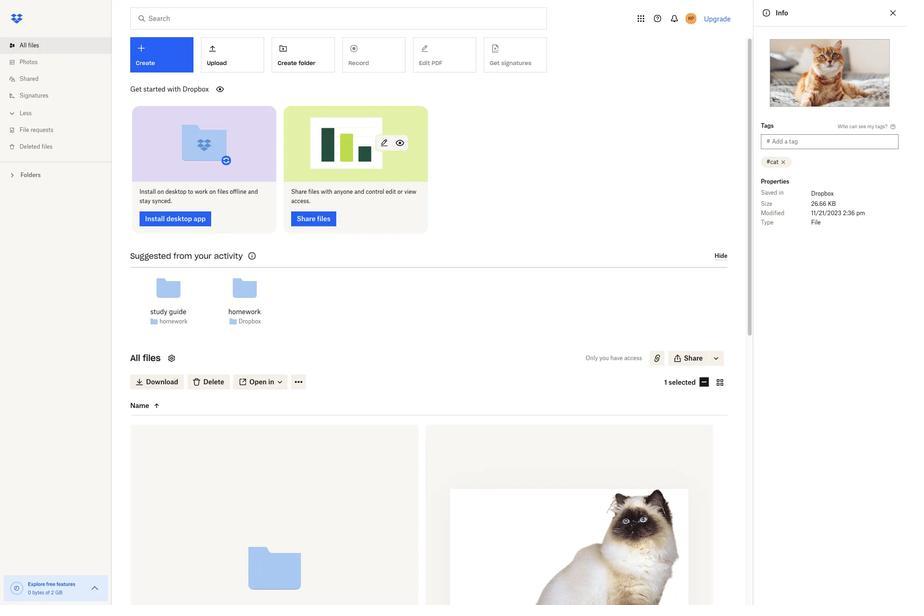 Task type: locate. For each thing, give the bounding box(es) containing it.
install for install on desktop to work on files offline and stay synced.
[[140, 188, 156, 195]]

dropbox link
[[238, 317, 261, 327]]

1 vertical spatial in
[[268, 378, 274, 386]]

bytes
[[32, 590, 44, 596]]

0 vertical spatial install
[[140, 188, 156, 195]]

create folder
[[278, 59, 315, 66]]

download
[[146, 378, 178, 386]]

share inside the share files with anyone and control edit or view access.
[[291, 188, 307, 195]]

file requests
[[20, 127, 53, 134]]

0 vertical spatial share
[[291, 188, 307, 195]]

edit
[[386, 188, 396, 195]]

1 horizontal spatial create
[[278, 59, 297, 66]]

0 horizontal spatial homework
[[159, 318, 187, 325]]

0 horizontal spatial with
[[167, 85, 181, 93]]

or
[[397, 188, 403, 195]]

1 vertical spatial dropbox
[[811, 190, 834, 197]]

in inside popup button
[[268, 378, 274, 386]]

share down access.
[[297, 215, 316, 223]]

desktop inside install on desktop to work on files offline and stay synced.
[[165, 188, 186, 195]]

download button
[[130, 375, 184, 390]]

files inside list item
[[28, 42, 39, 49]]

0
[[28, 590, 31, 596]]

only
[[586, 355, 598, 362]]

homework link up dropbox link
[[228, 307, 261, 317]]

file down less
[[20, 127, 29, 134]]

1 horizontal spatial and
[[354, 188, 364, 195]]

#
[[767, 138, 770, 145]]

create folder button
[[272, 37, 335, 73]]

all files inside list item
[[20, 42, 39, 49]]

0 horizontal spatial homework link
[[159, 317, 187, 327]]

1 vertical spatial file
[[811, 219, 821, 226]]

0 horizontal spatial in
[[268, 378, 274, 386]]

files down the share files with anyone and control edit or view access.
[[317, 215, 331, 223]]

and right offline
[[248, 188, 258, 195]]

1 vertical spatial install
[[145, 215, 165, 223]]

all up "download" button at left bottom
[[130, 353, 140, 364]]

files up access.
[[308, 188, 319, 195]]

name button
[[130, 401, 208, 412]]

on up synced.
[[157, 188, 164, 195]]

create for create
[[136, 60, 155, 67]]

homework link down "guide"
[[159, 317, 187, 327]]

create inside dropdown button
[[136, 60, 155, 67]]

share button
[[668, 351, 708, 366]]

get
[[130, 85, 142, 93]]

with inside the share files with anyone and control edit or view access.
[[321, 188, 332, 195]]

1 vertical spatial all files
[[130, 353, 161, 364]]

see
[[859, 124, 866, 129]]

create left folder
[[278, 59, 297, 66]]

share up access.
[[291, 188, 307, 195]]

can
[[849, 124, 857, 129]]

with left anyone
[[321, 188, 332, 195]]

install on desktop to work on files offline and stay synced.
[[140, 188, 258, 204]]

delete
[[203, 378, 224, 386]]

1 horizontal spatial in
[[779, 189, 784, 196]]

1 vertical spatial desktop
[[166, 215, 192, 223]]

file for file
[[811, 219, 821, 226]]

homework down "guide"
[[159, 318, 187, 325]]

install down synced.
[[145, 215, 165, 223]]

Search in folder "Dropbox" text field
[[148, 13, 527, 24]]

upgrade link
[[704, 15, 731, 23]]

offline
[[230, 188, 247, 195]]

2 vertical spatial dropbox
[[238, 318, 261, 325]]

file
[[20, 127, 29, 134], [811, 219, 821, 226]]

upload
[[207, 59, 227, 66]]

files up photos
[[28, 42, 39, 49]]

hide
[[715, 253, 728, 260]]

0 horizontal spatial dropbox
[[183, 85, 209, 93]]

files left folder settings image
[[143, 353, 161, 364]]

all up photos
[[20, 42, 27, 49]]

on right work
[[209, 188, 216, 195]]

homework link
[[228, 307, 261, 317], [159, 317, 187, 327]]

folders button
[[0, 168, 112, 182]]

Add a tag text field
[[772, 137, 893, 147]]

1 and from the left
[[248, 188, 258, 195]]

0 horizontal spatial on
[[157, 188, 164, 195]]

in
[[779, 189, 784, 196], [268, 378, 274, 386]]

26.66 kb
[[811, 200, 836, 207]]

all files up photos
[[20, 42, 39, 49]]

have
[[610, 355, 623, 362]]

2 on from the left
[[209, 188, 216, 195]]

2 and from the left
[[354, 188, 364, 195]]

selected
[[669, 379, 696, 387]]

0 vertical spatial homework link
[[228, 307, 261, 317]]

install inside button
[[145, 215, 165, 223]]

files
[[28, 42, 39, 49], [42, 143, 53, 150], [217, 188, 228, 195], [308, 188, 319, 195], [317, 215, 331, 223], [143, 353, 161, 364]]

shared
[[20, 75, 39, 82]]

upgrade
[[704, 15, 731, 23]]

1 vertical spatial all
[[130, 353, 140, 364]]

1 vertical spatial with
[[321, 188, 332, 195]]

share up selected
[[684, 354, 703, 362]]

desktop left to
[[165, 188, 186, 195]]

list
[[0, 32, 112, 162]]

install up stay
[[140, 188, 156, 195]]

0 vertical spatial file
[[20, 127, 29, 134]]

file down 11/21/2023
[[811, 219, 821, 226]]

0 horizontal spatial file
[[20, 127, 29, 134]]

requests
[[31, 127, 53, 134]]

1 horizontal spatial dropbox
[[238, 318, 261, 325]]

size
[[761, 200, 773, 207]]

anyone
[[334, 188, 353, 195]]

0 horizontal spatial and
[[248, 188, 258, 195]]

0 vertical spatial all files
[[20, 42, 39, 49]]

with
[[167, 85, 181, 93], [321, 188, 332, 195]]

2 horizontal spatial dropbox
[[811, 190, 834, 197]]

0 vertical spatial dropbox
[[183, 85, 209, 93]]

1 horizontal spatial all
[[130, 353, 140, 364]]

files left offline
[[217, 188, 228, 195]]

2
[[51, 590, 54, 596]]

None field
[[0, 0, 72, 10]]

0 horizontal spatial all files
[[20, 42, 39, 49]]

in right open
[[268, 378, 274, 386]]

0 horizontal spatial all
[[20, 42, 27, 49]]

all files
[[20, 42, 39, 49], [130, 353, 161, 364]]

1 horizontal spatial homework
[[228, 308, 261, 316]]

#cat button
[[761, 157, 791, 168]]

share files button
[[291, 211, 336, 226]]

install inside install on desktop to work on files offline and stay synced.
[[140, 188, 156, 195]]

dropbox image
[[7, 9, 26, 28]]

quota usage element
[[9, 581, 24, 596]]

create inside button
[[278, 59, 297, 66]]

2:36
[[843, 210, 855, 217]]

1 horizontal spatial all files
[[130, 353, 161, 364]]

and inside install on desktop to work on files offline and stay synced.
[[248, 188, 258, 195]]

who
[[838, 124, 848, 129]]

free
[[46, 582, 55, 587]]

install desktop app
[[145, 215, 206, 223]]

all files left folder settings image
[[130, 353, 161, 364]]

access
[[624, 355, 642, 362]]

0 vertical spatial in
[[779, 189, 784, 196]]

share files with anyone and control edit or view access.
[[291, 188, 416, 204]]

0 horizontal spatial create
[[136, 60, 155, 67]]

gb
[[55, 590, 62, 596]]

install
[[140, 188, 156, 195], [145, 215, 165, 223]]

synced.
[[152, 197, 172, 204]]

0 vertical spatial desktop
[[165, 188, 186, 195]]

files right the deleted
[[42, 143, 53, 150]]

share for share files
[[297, 215, 316, 223]]

1 vertical spatial share
[[297, 215, 316, 223]]

signatures link
[[7, 87, 112, 104]]

1 horizontal spatial on
[[209, 188, 216, 195]]

in for saved in
[[779, 189, 784, 196]]

and left control
[[354, 188, 364, 195]]

0 vertical spatial with
[[167, 85, 181, 93]]

signatures
[[20, 92, 48, 99]]

photos link
[[7, 54, 112, 71]]

desktop left app
[[166, 215, 192, 223]]

list containing all files
[[0, 32, 112, 162]]

11/21/2023
[[811, 210, 841, 217]]

access.
[[291, 197, 310, 204]]

in right the saved
[[779, 189, 784, 196]]

1 horizontal spatial with
[[321, 188, 332, 195]]

2 vertical spatial share
[[684, 354, 703, 362]]

0 vertical spatial all
[[20, 42, 27, 49]]

create up started at the left top
[[136, 60, 155, 67]]

share files
[[297, 215, 331, 223]]

deleted files link
[[7, 139, 112, 155]]

delete button
[[188, 375, 230, 390]]

tags?
[[875, 124, 888, 129]]

type
[[761, 219, 774, 226]]

with right started at the left top
[[167, 85, 181, 93]]

homework up dropbox link
[[228, 308, 261, 316]]

1 horizontal spatial file
[[811, 219, 821, 226]]

#cat
[[767, 159, 778, 166]]



Task type: vqa. For each thing, say whether or not it's contained in the screenshot.
the left in
yes



Task type: describe. For each thing, give the bounding box(es) containing it.
1 horizontal spatial homework link
[[228, 307, 261, 317]]

11/21/2023 2:36 pm
[[811, 210, 865, 217]]

shared link
[[7, 71, 112, 87]]

suggested
[[130, 251, 171, 261]]

upload button
[[201, 37, 264, 73]]

study guide
[[150, 308, 186, 316]]

and inside the share files with anyone and control edit or view access.
[[354, 188, 364, 195]]

work
[[195, 188, 208, 195]]

kp
[[688, 15, 694, 21]]

view
[[404, 188, 416, 195]]

open
[[249, 378, 267, 386]]

less image
[[7, 109, 17, 118]]

your
[[194, 251, 212, 261]]

app
[[194, 215, 206, 223]]

0 vertical spatial homework
[[228, 308, 261, 316]]

modified
[[761, 210, 785, 217]]

explore free features 0 bytes of 2 gb
[[28, 582, 75, 596]]

saved
[[761, 189, 777, 196]]

guide
[[169, 308, 186, 316]]

26.66
[[811, 200, 826, 207]]

kp button
[[684, 11, 699, 26]]

files inside the share files with anyone and control edit or view access.
[[308, 188, 319, 195]]

kb
[[828, 200, 836, 207]]

get started with dropbox
[[130, 85, 209, 93]]

file for file requests
[[20, 127, 29, 134]]

1 vertical spatial homework link
[[159, 317, 187, 327]]

files inside button
[[317, 215, 331, 223]]

hide button
[[715, 253, 728, 260]]

all files link
[[7, 37, 112, 54]]

/how smart are cats.avif image
[[770, 39, 890, 107]]

features
[[56, 582, 75, 587]]

open in button
[[233, 375, 287, 390]]

started
[[143, 85, 166, 93]]

create for create folder
[[278, 59, 297, 66]]

desktop inside button
[[166, 215, 192, 223]]

files inside install on desktop to work on files offline and stay synced.
[[217, 188, 228, 195]]

with for started
[[167, 85, 181, 93]]

my
[[867, 124, 874, 129]]

file, himalayan-chocolate-point.webp row
[[426, 425, 713, 606]]

control
[[366, 188, 384, 195]]

open in
[[249, 378, 274, 386]]

1 vertical spatial homework
[[159, 318, 187, 325]]

file requests link
[[7, 122, 112, 139]]

study guide link
[[150, 307, 186, 317]]

all inside list item
[[20, 42, 27, 49]]

share for share files with anyone and control edit or view access.
[[291, 188, 307, 195]]

who can see my tags? image
[[889, 123, 897, 131]]

close right sidebar image
[[888, 7, 899, 19]]

of
[[45, 590, 50, 596]]

deleted
[[20, 143, 40, 150]]

in for open in
[[268, 378, 274, 386]]

suggested from your activity
[[130, 251, 243, 261]]

1 selected
[[664, 379, 696, 387]]

only you have access
[[586, 355, 642, 362]]

who can see my tags?
[[838, 124, 888, 129]]

info
[[776, 9, 788, 17]]

install for install desktop app
[[145, 215, 165, 223]]

properties
[[761, 178, 789, 185]]

1
[[664, 379, 667, 387]]

install desktop app button
[[140, 211, 211, 226]]

pm
[[856, 210, 865, 217]]

less
[[20, 110, 32, 117]]

deleted files
[[20, 143, 53, 150]]

with for files
[[321, 188, 332, 195]]

folder
[[299, 59, 315, 66]]

photos
[[20, 59, 38, 66]]

create button
[[130, 37, 194, 73]]

all files list item
[[0, 37, 112, 54]]

folder, homework row
[[131, 425, 418, 606]]

study
[[150, 308, 167, 316]]

activity
[[214, 251, 243, 261]]

tags
[[761, 122, 774, 129]]

from
[[174, 251, 192, 261]]

folder settings image
[[166, 353, 177, 364]]

saved in
[[761, 189, 784, 196]]

name
[[130, 402, 149, 410]]

stay
[[140, 197, 151, 204]]

to
[[188, 188, 193, 195]]

explore
[[28, 582, 45, 587]]

1 on from the left
[[157, 188, 164, 195]]



